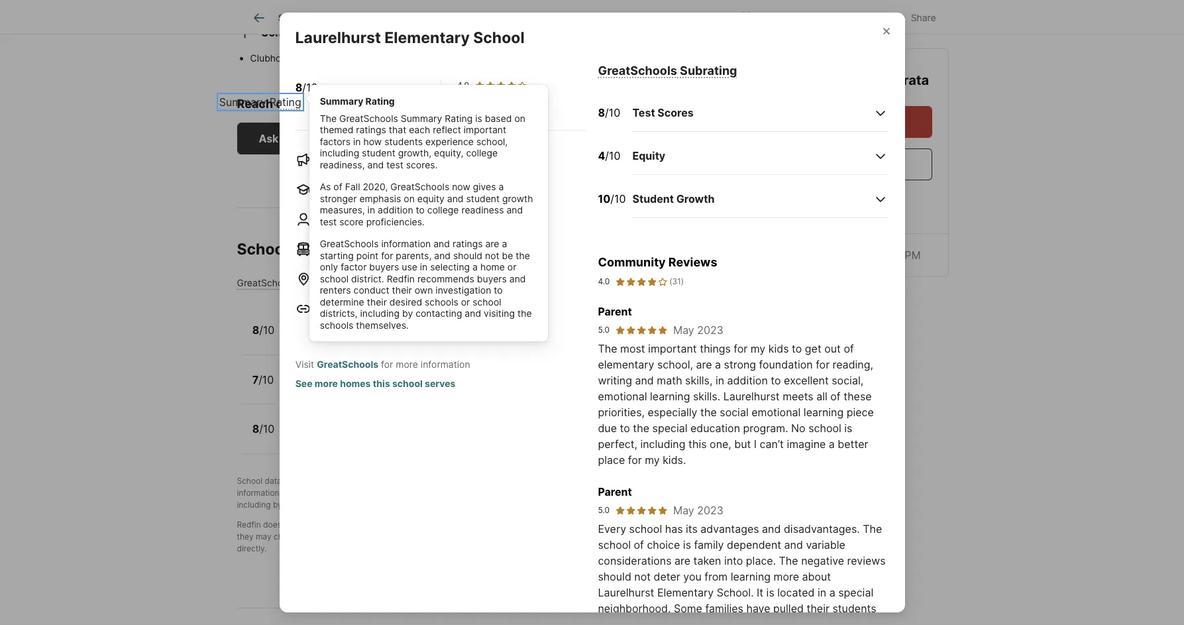 Task type: vqa. For each thing, say whether or not it's contained in the screenshot.
K- inside the Laurelhurst Elementary School dialog
yes



Task type: describe. For each thing, give the bounding box(es) containing it.
request a tour button
[[757, 105, 933, 137]]

summary up themed
[[320, 96, 364, 107]]

summary inside the greatschools summary rating is based on themed ratings that each reflect important factors in how students experience school, including student growth, equity, college readiness, and test scores.
[[401, 113, 442, 124]]

x-out button
[[810, 3, 876, 30]]

10 /10
[[598, 193, 626, 206]]

k- inside laurelhurst elementary school public, k-5 • serves this home • 1.0mi
[[321, 332, 331, 344]]

test inside as of fall 2020, greatschools now gives a stronger emphasis on equity and student growth measures, in addition to college readiness and test score proficiencies.
[[320, 216, 337, 227]]

a right ,
[[394, 476, 398, 486]]

laurelhurst down overview
[[295, 28, 381, 47]]

community for community reviews
[[598, 256, 666, 269]]

open
[[768, 248, 795, 261]]

tour
[[861, 115, 882, 128]]

pulled
[[774, 602, 804, 615]]

this inside the most important things for my kids to get out of elementary school, are a strong foundation for reading, writing and math skills, in addition to excellent social, emotional learning skills. laurelhurst meets all of these priorities, especially the social emotional learning piece due to the special education program. no school is perfect, including this one, but i can't imagine a better place for my kids.
[[689, 438, 707, 451]]

ratings inside , a nonprofit organization. redfin recommends buyers and renters use greatschools information and ratings as a
[[298, 488, 324, 498]]

8 /10 up reach out for more information
[[296, 81, 318, 94]]

college inside the greatschools summary rating is based on themed ratings that each reflect important factors in how students experience school, including student growth, equity, college readiness, and test scores.
[[466, 147, 498, 159]]

elementary for laurelhurst elementary school
[[385, 28, 470, 47]]

middle
[[337, 367, 372, 380]]

4530 46th ave ne, seattle, wa 98105
[[322, 272, 488, 284]]

summary up ask at top left
[[219, 96, 267, 109]]

kids
[[769, 342, 789, 355]]

their up the intended
[[569, 488, 586, 498]]

from
[[705, 570, 728, 583]]

their down organization.
[[431, 488, 448, 498]]

6-
[[321, 382, 331, 393]]

own inside first step, and conduct their own investigation to determine their desired schools or school districts, including by contacting and visiting the schools themselves.
[[451, 488, 466, 498]]

get
[[805, 342, 822, 355]]

of up reading,
[[844, 342, 854, 355]]

(206) 360-8834 button
[[757, 185, 933, 217]]

amenities tab
[[522, 2, 597, 34]]

the right place.
[[779, 554, 799, 567]]

amenities
[[537, 12, 583, 23]]

overview
[[339, 12, 380, 23]]

rating 5.0 out of 5 element for most
[[615, 325, 668, 335]]

contacting inside greatschools information and ratings are a starting point for parents, and should not be the only factor buyers use in selecting a home or school district. redfin recommends buyers and renters conduct their own investigation to determine their desired schools or school districts, including by contacting and visiting the schools themselves.
[[416, 308, 462, 319]]

see more homes this school serves link
[[296, 378, 456, 389]]

students inside the greatschools summary rating is based on themed ratings that each reflect important factors in how students experience school, including student growth, equity, college readiness, and test scores.
[[385, 136, 423, 147]]

important inside the greatschools summary rating is based on themed ratings that each reflect important factors in how students experience school, including student growth, equity, college readiness, and test scores.
[[464, 124, 507, 135]]

most
[[621, 342, 646, 355]]

/10 down 7 /10 at the bottom of page
[[259, 422, 275, 436]]

in inside as of fall 2020, greatschools now gives a stronger emphasis on equity and student growth measures, in addition to college readiness and test score proficiencies.
[[368, 204, 375, 216]]

buyers inside , a nonprofit organization. redfin recommends buyers and renters use greatschools information and ratings as a
[[565, 476, 591, 486]]

laurelhurst inside the most important things for my kids to get out of elementary school, are a strong foundation for reading, writing and math skills, in addition to excellent social, emotional learning skills. laurelhurst meets all of these priorities, especially the social emotional learning piece due to the special education program. no school is perfect, including this one, but i can't imagine a better place for my kids.
[[724, 390, 780, 403]]

4530
[[322, 272, 345, 284]]

seattle
[[322, 302, 354, 314]]

no
[[792, 422, 806, 435]]

for down get
[[816, 358, 830, 371]]

district
[[666, 532, 692, 542]]

things
[[700, 342, 731, 355]]

school down 98105
[[473, 296, 502, 308]]

is right it
[[767, 586, 775, 599]]

more up see more homes this school serves
[[396, 359, 418, 370]]

a right send
[[831, 157, 838, 170]]

5.0 for the
[[598, 325, 610, 335]]

to inside "guaranteed to be accurate. to verify school enrollment eligibility, contact the school district directly."
[[394, 532, 402, 542]]

experience
[[426, 136, 474, 147]]

for up strong
[[734, 342, 748, 355]]

important inside the most important things for my kids to get out of elementary school, are a strong foundation for reading, writing and math skills, in addition to excellent social, emotional learning skills. laurelhurst meets all of these priorities, especially the social emotional learning piece due to the special education program. no school is perfect, including this one, but i can't imagine a better place for my kids.
[[649, 342, 697, 355]]

endorse
[[299, 520, 329, 530]]

a left first
[[337, 488, 342, 498]]

neighborhood.
[[598, 602, 671, 615]]

themed
[[320, 124, 354, 135]]

1 horizontal spatial rating 4.0 out of 5 element
[[615, 276, 669, 288]]

serves this home link
[[322, 153, 398, 164]]

about
[[803, 570, 832, 583]]

guaranteed
[[349, 532, 392, 542]]

may 2023 for things
[[674, 323, 724, 337]]

students inside every school has its advantages and disadvantages. the school of choice is family dependent and variable considerations are taken into place. the negative reviews should not deter you from learning more about laurelhurst elementary school. it is located in a special neighborhood. some families have pulled their students to go elsewhere due to different reasons (exper
[[833, 602, 877, 615]]

the inside first step, and conduct their own investigation to determine their desired schools or school districts, including by contacting and visiting the schools themselves.
[[372, 500, 384, 510]]

reach
[[237, 97, 273, 111]]

determine inside greatschools information and ratings are a starting point for parents, and should not be the only factor buyers use in selecting a home or school district. redfin recommends buyers and renters conduct their own investigation to determine their desired schools or school districts, including by contacting and visiting the schools themselves.
[[320, 296, 364, 308]]

information up that
[[350, 97, 418, 111]]

college inside as of fall 2020, greatschools now gives a stronger emphasis on equity and student growth measures, in addition to college readiness and test score proficiencies.
[[428, 204, 459, 216]]

by inside first step, and conduct their own investigation to determine their desired schools or school districts, including by contacting and visiting the schools themselves.
[[273, 500, 282, 510]]

5 inside laurelhurst elementary school dialog
[[363, 183, 369, 194]]

/10 up 10 /10
[[606, 149, 621, 163]]

variable
[[807, 538, 846, 552]]

1 vertical spatial schools
[[237, 240, 297, 258]]

a right selecting
[[473, 261, 478, 273]]

greatschools information and ratings are a starting point for parents, and should not be the only factor buyers use in selecting a home or school district. redfin recommends buyers and renters conduct their own investigation to determine their desired schools or school districts, including by contacting and visiting the schools themselves.
[[320, 238, 532, 331]]

school up choice
[[630, 522, 663, 536]]

a right ask at top left
[[281, 132, 287, 145]]

/10 left see
[[259, 373, 274, 386]]

rating up that
[[366, 96, 395, 107]]

• up the greatschools link
[[339, 332, 344, 344]]

8 /10 down 7 /10 at the bottom of page
[[252, 422, 275, 436]]

social
[[720, 406, 749, 419]]

2 horizontal spatial learning
[[804, 406, 844, 419]]

used
[[618, 520, 636, 530]]

organization.
[[437, 476, 486, 486]]

seattle,
[[408, 272, 441, 284]]

a left tour
[[852, 115, 858, 128]]

writing
[[598, 374, 632, 387]]

see more homes this school serves
[[296, 378, 456, 389]]

schools tab
[[597, 2, 661, 34]]

or right 98105
[[508, 261, 517, 273]]

8 down the 7
[[252, 422, 259, 436]]

8 /10 up 4 /10
[[598, 106, 621, 120]]

to
[[453, 532, 462, 542]]

serves for elementary
[[347, 332, 377, 344]]

favorite
[[759, 12, 794, 23]]

piece
[[847, 406, 874, 419]]

or right endorse at the bottom left
[[332, 520, 339, 530]]

schools inside tab
[[612, 12, 647, 23]]

contact
[[594, 532, 623, 542]]

not inside greatschools information and ratings are a starting point for parents, and should not be the only factor buyers use in selecting a home or school district. redfin recommends buyers and renters conduct their own investigation to determine their desired schools or school districts, including by contacting and visiting the schools themselves.
[[485, 250, 500, 261]]

homes
[[340, 378, 371, 389]]

desired inside first step, and conduct their own investigation to determine their desired schools or school districts, including by contacting and visiting the schools themselves.
[[588, 488, 616, 498]]

0 horizontal spatial buyers
[[370, 261, 399, 273]]

but
[[735, 438, 751, 451]]

1 vertical spatial my
[[645, 453, 660, 467]]

own inside greatschools information and ratings are a starting point for parents, and should not be the only factor buyers use in selecting a home or school district. redfin recommends buyers and renters conduct their own investigation to determine their desired schools or school districts, including by contacting and visiting the schools themselves.
[[415, 285, 433, 296]]

due inside every school has its advantages and disadvantages. the school of choice is family dependent and variable considerations are taken into place. the negative reviews should not deter you from learning more about laurelhurst elementary school. it is located in a special neighborhood. some families have pulled their students to go elsewhere due to different reasons (exper
[[682, 618, 701, 625]]

1 horizontal spatial by
[[328, 476, 337, 486]]

/10 down 4 /10
[[611, 193, 626, 206]]

k- inside laurelhurst elementary school dialog
[[354, 183, 363, 194]]

open today: 9:00 am-6:00 pm
[[768, 248, 921, 261]]

greatschools summary rating link
[[237, 277, 370, 289]]

1 horizontal spatial my
[[751, 342, 766, 355]]

amenities
[[324, 26, 375, 39]]

school inside the most important things for my kids to get out of elementary school, are a strong foundation for reading, writing and math skills, in addition to excellent social, emotional learning skills. laurelhurst meets all of these priorities, especially the social emotional learning piece due to the special education program. no school is perfect, including this one, but i can't imagine a better place for my kids.
[[809, 422, 842, 435]]

including inside greatschools information and ratings are a starting point for parents, and should not be the only factor buyers use in selecting a home or school district. redfin recommends buyers and renters conduct their own investigation to determine their desired schools or school districts, including by contacting and visiting the schools themselves.
[[360, 308, 400, 319]]

visiting inside first step, and conduct their own investigation to determine their desired schools or school districts, including by contacting and visiting the schools themselves.
[[343, 500, 370, 510]]

of inside every school has its advantages and disadvantages. the school of choice is family dependent and variable considerations are taken into place. the negative reviews should not deter you from learning more about laurelhurst elementary school. it is located in a special neighborhood. some families have pulled their students to go elsewhere due to different reasons (exper
[[634, 538, 644, 552]]

0 vertical spatial out
[[276, 97, 295, 111]]

schools down ,
[[387, 500, 415, 510]]

• up the serves
[[425, 332, 431, 344]]

serves inside laurelhurst elementary school dialog
[[322, 153, 352, 164]]

nonprofit
[[401, 476, 435, 486]]

their down the 4530 46th ave ne, seattle, wa 98105 at the left
[[392, 285, 412, 296]]

8 up the 7
[[252, 324, 259, 337]]

ratings inside the greatschools summary rating is based on themed ratings that each reflect important factors in how students experience school, including student growth, equity, college readiness, and test scores.
[[356, 124, 386, 135]]

be inside greatschools information and ratings are a starting point for parents, and should not be the only factor buyers use in selecting a home or school district. redfin recommends buyers and renters conduct their own investigation to determine their desired schools or school districts, including by contacting and visiting the schools themselves.
[[502, 250, 513, 261]]

0 horizontal spatial students
[[341, 213, 379, 224]]

contacting inside first step, and conduct their own investigation to determine their desired schools or school districts, including by contacting and visiting the schools themselves.
[[285, 500, 325, 510]]

schools down seattle
[[320, 319, 354, 331]]

all
[[817, 390, 828, 403]]

and inside the greatschools summary rating is based on themed ratings that each reflect important factors in how students experience school, including student growth, equity, college readiness, and test scores.
[[368, 159, 384, 170]]

emphasis
[[360, 193, 401, 204]]

their down ave
[[367, 296, 387, 308]]

school inside the school service boundaries are intended to be used as a reference only; they may change and are not
[[445, 520, 470, 530]]

use inside , a nonprofit organization. redfin recommends buyers and renters use greatschools information and ratings as a
[[638, 476, 652, 486]]

tab list containing search
[[237, 0, 672, 34]]

341 students (15 per teacher)
[[322, 213, 452, 224]]

the up reviews
[[863, 522, 883, 536]]

may for important
[[674, 323, 695, 337]]

more right see
[[315, 378, 338, 389]]

(15
[[382, 213, 395, 224]]

is inside the greatschools summary rating is based on themed ratings that each reflect important factors in how students experience school, including student growth, equity, college readiness, and test scores.
[[476, 113, 483, 124]]

request
[[807, 115, 850, 128]]

4
[[598, 149, 606, 163]]

share
[[912, 12, 937, 23]]

this inside the eckstein middle school public, 6-8 • serves this home • 1.3mi
[[380, 382, 396, 393]]

investigation inside greatschools information and ratings are a starting point for parents, and should not be the only factor buyers use in selecting a home or school district. redfin recommends buyers and renters conduct their own investigation to determine their desired schools or school districts, including by contacting and visiting the schools themselves.
[[436, 285, 492, 296]]

in inside the most important things for my kids to get out of elementary school, are a strong foundation for reading, writing and math skills, in addition to excellent social, emotional learning skills. laurelhurst meets all of these priorities, especially the social emotional learning piece due to the special education program. no school is perfect, including this one, but i can't imagine a better place for my kids.
[[716, 374, 725, 387]]

0 horizontal spatial emotional
[[598, 390, 648, 403]]

score
[[340, 216, 364, 227]]

greatschools link
[[317, 359, 379, 370]]

priorities,
[[598, 406, 645, 419]]

guarantee
[[341, 520, 380, 530]]

parents,
[[396, 250, 432, 261]]

ne,
[[390, 272, 405, 284]]

school down every
[[598, 538, 631, 552]]

laurelhurst elementary school element
[[295, 13, 541, 47]]

5.0 for every
[[598, 505, 610, 515]]

elementary for laurelhurst elementary school public, k-5 • serves this home • 1.0mi
[[352, 318, 411, 331]]

of right all at the bottom of the page
[[831, 390, 841, 403]]

send a message button
[[757, 148, 933, 180]]

special inside the most important things for my kids to get out of elementary school, are a strong foundation for reading, writing and math skills, in addition to excellent social, emotional learning skills. laurelhurst meets all of these priorities, especially the social emotional learning piece due to the special education program. no school is perfect, including this one, but i can't imagine a better place for my kids.
[[653, 422, 688, 435]]

a left better
[[829, 438, 835, 451]]

equity,
[[434, 147, 464, 159]]

for up see more homes this school serves
[[381, 359, 393, 370]]

am-
[[858, 248, 879, 261]]

for up question
[[298, 97, 315, 111]]

learning for and
[[731, 570, 771, 583]]

now
[[452, 181, 471, 192]]

question
[[290, 132, 335, 145]]

may
[[256, 532, 272, 542]]

• right 6-
[[340, 382, 345, 393]]

redfin does not endorse or guarantee this information.
[[237, 520, 443, 530]]

school for eckstein middle school public, 6-8 • serves this home • 1.3mi
[[374, 367, 410, 380]]

redfin inside greatschools information and ratings are a starting point for parents, and should not be the only factor buyers use in selecting a home or school district. redfin recommends buyers and renters conduct their own investigation to determine their desired schools or school districts, including by contacting and visiting the schools themselves.
[[387, 273, 415, 284]]

rating 5.0 out of 5 element for school
[[615, 505, 668, 516]]

1.0mi inside laurelhurst elementary school public, k-5 • serves this home • 1.0mi
[[433, 332, 455, 344]]

scores.
[[406, 159, 438, 170]]

is inside the most important things for my kids to get out of elementary school, are a strong foundation for reading, writing and math skills, in addition to excellent social, emotional learning skills. laurelhurst meets all of these priorities, especially the social emotional learning piece due to the special education program. no school is perfect, including this one, but i can't imagine a better place for my kids.
[[845, 422, 853, 435]]

information inside , a nonprofit organization. redfin recommends buyers and renters use greatschools information and ratings as a
[[237, 488, 280, 498]]

in inside every school has its advantages and disadvantages. the school of choice is family dependent and variable considerations are taken into place. the negative reviews should not deter you from learning more about laurelhurst elementary school. it is located in a special neighborhood. some families have pulled their students to go elsewhere due to different reasons (exper
[[818, 586, 827, 599]]

due inside the most important things for my kids to get out of elementary school, are a strong foundation for reading, writing and math skills, in addition to excellent social, emotional learning skills. laurelhurst meets all of these priorities, especially the social emotional learning piece due to the special education program. no school is perfect, including this one, but i can't imagine a better place for my kids.
[[598, 422, 617, 435]]

more up themed
[[318, 97, 347, 111]]

school data is provided by greatschools
[[237, 476, 389, 486]]

home down how
[[373, 153, 398, 164]]

intended
[[561, 520, 594, 530]]

the most important things for my kids to get out of elementary school, are a strong foundation for reading, writing and math skills, in addition to excellent social, emotional learning skills. laurelhurst meets all of these priorities, especially the social emotional learning piece due to the special education program. no school is perfect, including this one, but i can't imagine a better place for my kids.
[[598, 342, 874, 467]]

considerations
[[598, 554, 672, 567]]

verify
[[465, 532, 486, 542]]

/10 up 7 /10 at the bottom of page
[[259, 324, 275, 337]]

7 /10
[[252, 373, 274, 386]]

not inside every school has its advantages and disadvantages. the school of choice is family dependent and variable considerations are taken into place. the negative reviews should not deter you from learning more about laurelhurst elementary school. it is located in a special neighborhood. some families have pulled their students to go elsewhere due to different reasons (exper
[[635, 570, 651, 583]]

greatschools subrating link
[[598, 64, 738, 77]]

8 up 4
[[598, 106, 605, 120]]

greatschools inside greatschools information and ratings are a starting point for parents, and should not be the only factor buyers use in selecting a home or school district. redfin recommends buyers and renters conduct their own investigation to determine their desired schools or school districts, including by contacting and visiting the schools themselves.
[[320, 238, 379, 249]]

of inside as of fall 2020, greatschools now gives a stronger emphasis on equity and student growth measures, in addition to college readiness and test score proficiencies.
[[334, 181, 343, 192]]

1 horizontal spatial buyers
[[477, 273, 507, 284]]

laurelhurst inside laurelhurst elementary school public, k-5 • serves this home • 1.0mi
[[290, 318, 349, 331]]

a down readiness
[[502, 238, 507, 249]]

imagine
[[787, 438, 826, 451]]

these
[[844, 390, 872, 403]]

schools up used
[[618, 488, 647, 498]]

seattle public schools
[[322, 302, 423, 314]]

student inside the greatschools summary rating is based on themed ratings that each reflect important factors in how students experience school, including student growth, equity, college readiness, and test scores.
[[362, 147, 396, 159]]

school, inside the most important things for my kids to get out of elementary school, are a strong foundation for reading, writing and math skills, in addition to excellent social, emotional learning skills. laurelhurst meets all of these priorities, especially the social emotional learning piece due to the special education program. no school is perfect, including this one, but i can't imagine a better place for my kids.
[[658, 358, 694, 371]]

school service boundaries are intended to be used as a reference only; they may change and are not
[[237, 520, 712, 542]]

schools down wa
[[425, 296, 459, 308]]

parent for every
[[598, 485, 632, 499]]

are inside every school has its advantages and disadvantages. the school of choice is family dependent and variable considerations are taken into place. the negative reviews should not deter you from learning more about laurelhurst elementary school. it is located in a special neighborhood. some families have pulled their students to go elsewhere due to different reasons (exper
[[675, 554, 691, 567]]

only;
[[694, 520, 712, 530]]

0 vertical spatial rating 4.0 out of 5 element
[[475, 80, 528, 91]]

more inside every school has its advantages and disadvantages. the school of choice is family dependent and variable considerations are taken into place. the negative reviews should not deter you from learning more about laurelhurst elementary school. it is located in a special neighborhood. some families have pulled their students to go elsewhere due to different reasons (exper
[[774, 570, 800, 583]]

visiting inside greatschools information and ratings are a starting point for parents, and should not be the only factor buyers use in selecting a home or school district. redfin recommends buyers and renters conduct their own investigation to determine their desired schools or school districts, including by contacting and visiting the schools themselves.
[[484, 308, 515, 319]]

information up the serves
[[421, 359, 471, 370]]

8 up reach out for more information
[[296, 81, 303, 94]]

parent for the
[[598, 305, 632, 318]]

recommends inside , a nonprofit organization. redfin recommends buyers and renters use greatschools information and ratings as a
[[514, 476, 563, 486]]

to inside greatschools information and ratings are a starting point for parents, and should not be the only factor buyers use in selecting a home or school district. redfin recommends buyers and renters conduct their own investigation to determine their desired schools or school districts, including by contacting and visiting the schools themselves.
[[494, 285, 503, 296]]

summary down only
[[299, 277, 340, 289]]

deter
[[654, 570, 681, 583]]

taken
[[694, 554, 722, 567]]

meets
[[783, 390, 814, 403]]

as inside , a nonprofit organization. redfin recommends buyers and renters use greatschools information and ratings as a
[[326, 488, 335, 498]]

• left "1.3mi"
[[426, 382, 431, 393]]

4 /10
[[598, 149, 621, 163]]

should inside every school has its advantages and disadvantages. the school of choice is family dependent and variable considerations are taken into place. the negative reviews should not deter you from learning more about laurelhurst elementary school. it is located in a special neighborhood. some families have pulled their students to go elsewhere due to different reasons (exper
[[598, 570, 632, 583]]

1 vertical spatial emotional
[[752, 406, 801, 419]]

is down its
[[684, 538, 692, 552]]

(31)
[[670, 276, 684, 286]]

learning for a
[[650, 390, 691, 403]]

by inside greatschools information and ratings are a starting point for parents, and should not be the only factor buyers use in selecting a home or school district. redfin recommends buyers and renters conduct their own investigation to determine their desired schools or school districts, including by contacting and visiting the schools themselves.
[[402, 308, 413, 319]]

gives
[[473, 181, 496, 192]]

to inside first step, and conduct their own investigation to determine their desired schools or school districts, including by contacting and visiting the schools themselves.
[[518, 488, 526, 498]]

ask a question
[[259, 132, 335, 145]]

not inside the school service boundaries are intended to be used as a reference only; they may change and are not
[[334, 532, 347, 542]]

investigation inside first step, and conduct their own investigation to determine their desired schools or school districts, including by contacting and visiting the schools themselves.
[[468, 488, 516, 498]]



Task type: locate. For each thing, give the bounding box(es) containing it.
2 summary rating from the left
[[320, 96, 395, 107]]

2023 for its
[[698, 504, 724, 517]]

elementary inside every school has its advantages and disadvantages. the school of choice is family dependent and variable considerations are taken into place. the negative reviews should not deter you from learning more about laurelhurst elementary school. it is located in a special neighborhood. some families have pulled their students to go elsewhere due to different reasons (exper
[[658, 586, 714, 599]]

0 horizontal spatial learning
[[650, 390, 691, 403]]

school, inside the greatschools summary rating is based on themed ratings that each reflect important factors in how students experience school, including student growth, equity, college readiness, and test scores.
[[477, 136, 508, 147]]

0 vertical spatial elementary
[[385, 28, 470, 47]]

0 horizontal spatial due
[[598, 422, 617, 435]]

0 horizontal spatial contacting
[[285, 500, 325, 510]]

school, down 'based'
[[477, 136, 508, 147]]

message
[[840, 157, 887, 170]]

1 vertical spatial should
[[598, 570, 632, 583]]

0 horizontal spatial visiting
[[343, 500, 370, 510]]

different
[[717, 618, 759, 625]]

0 vertical spatial recommends
[[418, 273, 475, 284]]

for right the place on the right bottom
[[628, 453, 642, 467]]

laurelhurst elementary school dialog
[[219, 13, 905, 625]]

investigation up service
[[468, 488, 516, 498]]

by down the 4530 46th ave ne, seattle, wa 98105 at the left
[[402, 308, 413, 319]]

serves inside the eckstein middle school public, 6-8 • serves this home • 1.3mi
[[348, 382, 378, 393]]

0 horizontal spatial own
[[415, 285, 433, 296]]

5
[[363, 183, 369, 194], [331, 332, 336, 344]]

reading,
[[833, 358, 874, 371]]

1 parent from the top
[[598, 305, 632, 318]]

1 horizontal spatial as
[[638, 520, 647, 530]]

2 rating 5.0 out of 5 element from the top
[[615, 505, 668, 516]]

conduct inside greatschools information and ratings are a starting point for parents, and should not be the only factor buyers use in selecting a home or school district. redfin recommends buyers and renters conduct their own investigation to determine their desired schools or school districts, including by contacting and visiting the schools themselves.
[[354, 285, 390, 296]]

strata
[[890, 72, 930, 88]]

school
[[474, 28, 525, 47], [413, 318, 449, 331], [374, 367, 410, 380], [237, 476, 263, 486], [445, 520, 470, 530]]

community reviews
[[598, 256, 718, 269]]

are inside greatschools information and ratings are a starting point for parents, and should not be the only factor buyers use in selecting a home or school district. redfin recommends buyers and renters conduct their own investigation to determine their desired schools or school districts, including by contacting and visiting the schools themselves.
[[486, 238, 500, 249]]

1 vertical spatial student
[[466, 193, 500, 204]]

may
[[674, 323, 695, 337], [674, 504, 695, 517]]

2 vertical spatial be
[[404, 532, 414, 542]]

school for laurelhurst elementary school public, k-5 • serves this home • 1.0mi
[[413, 318, 449, 331]]

and inside the most important things for my kids to get out of elementary school, are a strong foundation for reading, writing and math skills, in addition to excellent social, emotional learning skills. laurelhurst meets all of these priorities, especially the social emotional learning piece due to the special education program. no school is perfect, including this one, but i can't imagine a better place for my kids.
[[635, 374, 654, 387]]

1 vertical spatial determine
[[528, 488, 566, 498]]

1 vertical spatial 2023
[[698, 504, 724, 517]]

8 inside the eckstein middle school public, 6-8 • serves this home • 1.3mi
[[331, 382, 337, 393]]

0 horizontal spatial desired
[[390, 296, 422, 308]]

be inside "guaranteed to be accurate. to verify school enrollment eligibility, contact the school district directly."
[[404, 532, 414, 542]]

be inside the school service boundaries are intended to be used as a reference only; they may change and are not
[[606, 520, 615, 530]]

rating 5.0 out of 5 element up used
[[615, 505, 668, 516]]

every school has its advantages and disadvantages. the school of choice is family dependent and variable considerations are taken into place. the negative reviews should not deter you from learning more about laurelhurst elementary school. it is located in a special neighborhood. some families have pulled their students to go elsewhere due to different reasons (exper
[[598, 522, 887, 625]]

plans
[[434, 12, 458, 23]]

due up "perfect,"
[[598, 422, 617, 435]]

rating 4.0 out of 5 element
[[475, 80, 528, 91], [615, 276, 669, 288]]

0 horizontal spatial recommends
[[418, 273, 475, 284]]

0 horizontal spatial on
[[404, 193, 415, 204]]

2 horizontal spatial by
[[402, 308, 413, 319]]

5 right fall
[[363, 183, 369, 194]]

/10 up reach out for more information
[[303, 81, 318, 94]]

341
[[322, 213, 338, 224]]

is
[[476, 113, 483, 124], [845, 422, 853, 435], [284, 476, 290, 486], [684, 538, 692, 552], [767, 586, 775, 599]]

4.0 down community reviews at the right of page
[[598, 276, 610, 286]]

x-out
[[840, 12, 865, 23]]

0 horizontal spatial should
[[453, 250, 483, 261]]

be down readiness
[[502, 250, 513, 261]]

1 vertical spatial public,
[[290, 332, 319, 344]]

0 vertical spatial addition
[[378, 204, 413, 216]]

1 vertical spatial as
[[638, 520, 647, 530]]

0 vertical spatial 4.0
[[458, 80, 469, 90]]

public, inside laurelhurst elementary school public, k-5 • serves this home • 1.0mi
[[290, 332, 319, 344]]

0 vertical spatial may 2023
[[674, 323, 724, 337]]

or up reference
[[649, 488, 657, 498]]

public, for eckstein
[[290, 382, 319, 393]]

schools
[[612, 12, 647, 23], [237, 240, 297, 258], [387, 302, 423, 314]]

emotional up priorities,
[[598, 390, 648, 403]]

(206) 360-8834
[[811, 194, 897, 208]]

0 vertical spatial visiting
[[484, 308, 515, 319]]

go
[[611, 618, 624, 625]]

1 may from the top
[[674, 323, 695, 337]]

desired
[[390, 296, 422, 308], [588, 488, 616, 498]]

should up selecting
[[453, 250, 483, 261]]

students down that
[[385, 136, 423, 147]]

information.
[[398, 520, 443, 530]]

seattle public schools link
[[322, 302, 423, 314]]

1 may 2023 from the top
[[674, 323, 724, 337]]

1 vertical spatial out
[[825, 342, 841, 355]]

readiness
[[462, 204, 504, 216]]

rating
[[270, 96, 301, 109], [366, 96, 395, 107], [445, 113, 473, 124], [343, 277, 370, 289]]

laurelhurst elementary school public, k-5 • serves this home • 1.0mi
[[290, 318, 455, 344]]

0 vertical spatial learning
[[650, 390, 691, 403]]

2 vertical spatial learning
[[731, 570, 771, 583]]

home inside laurelhurst elementary school public, k-5 • serves this home • 1.0mi
[[398, 332, 423, 344]]

reference
[[656, 520, 692, 530]]

1 horizontal spatial desired
[[588, 488, 616, 498]]

1 horizontal spatial ratings
[[356, 124, 386, 135]]

elementary down floor plans
[[385, 28, 470, 47]]

school
[[320, 273, 349, 284], [473, 296, 502, 308], [393, 378, 423, 389], [809, 422, 842, 435], [659, 488, 684, 498], [630, 522, 663, 536], [488, 532, 513, 542], [639, 532, 664, 542], [598, 538, 631, 552]]

0 vertical spatial student
[[362, 147, 396, 159]]

investigation down 98105
[[436, 285, 492, 296]]

their down located
[[807, 602, 830, 615]]

as
[[320, 181, 331, 192]]

home left the serves
[[399, 382, 423, 393]]

a inside the school service boundaries are intended to be used as a reference only; they may change and are not
[[649, 520, 654, 530]]

1 horizontal spatial due
[[682, 618, 701, 625]]

perfect,
[[598, 438, 638, 451]]

ratings up how
[[356, 124, 386, 135]]

0 vertical spatial themselves.
[[356, 319, 409, 331]]

0 vertical spatial schools
[[612, 12, 647, 23]]

greatschools inside as of fall 2020, greatschools now gives a stronger emphasis on equity and student growth measures, in addition to college readiness and test score proficiencies.
[[391, 181, 450, 192]]

as inside the school service boundaries are intended to be used as a reference only; they may change and are not
[[638, 520, 647, 530]]

of up considerations at bottom right
[[634, 538, 644, 552]]

1 vertical spatial renters
[[609, 476, 636, 486]]

1 horizontal spatial addition
[[728, 374, 768, 387]]

1 vertical spatial 5
[[331, 332, 336, 344]]

public, k-5
[[322, 183, 369, 194]]

rating up reflect
[[445, 113, 473, 124]]

1 rating 5.0 out of 5 element from the top
[[615, 325, 668, 335]]

advantages
[[701, 522, 760, 536]]

0 vertical spatial on
[[515, 113, 526, 124]]

1 vertical spatial due
[[682, 618, 701, 625]]

school inside laurelhurst elementary school public, k-5 • serves this home • 1.0mi
[[413, 318, 449, 331]]

0 vertical spatial ratings
[[356, 124, 386, 135]]

1 summary rating from the left
[[219, 96, 301, 109]]

more
[[318, 97, 347, 111], [396, 359, 418, 370], [315, 378, 338, 389], [774, 570, 800, 583]]

to inside as of fall 2020, greatschools now gives a stronger emphasis on equity and student growth measures, in addition to college readiness and test score proficiencies.
[[416, 204, 425, 216]]

2 horizontal spatial ratings
[[453, 238, 483, 249]]

0 vertical spatial 5.0
[[598, 325, 610, 335]]

home inside the eckstein middle school public, 6-8 • serves this home • 1.3mi
[[399, 382, 423, 393]]

0 horizontal spatial districts,
[[320, 308, 358, 319]]

is up better
[[845, 422, 853, 435]]

the up the elementary
[[598, 342, 618, 355]]

1 5.0 from the top
[[598, 325, 610, 335]]

family
[[695, 538, 724, 552]]

are up enrollment
[[546, 520, 558, 530]]

are inside the most important things for my kids to get out of elementary school, are a strong foundation for reading, writing and math skills, in addition to excellent social, emotional learning skills. laurelhurst meets all of these priorities, especially the social emotional learning piece due to the special education program. no school is perfect, including this one, but i can't imagine a better place for my kids.
[[697, 358, 712, 371]]

on
[[515, 113, 526, 124], [404, 193, 415, 204]]

public, inside the eckstein middle school public, 6-8 • serves this home • 1.3mi
[[290, 382, 319, 393]]

0 vertical spatial redfin
[[387, 273, 415, 284]]

or down 98105
[[461, 296, 470, 308]]

to inside the school service boundaries are intended to be used as a reference only; they may change and are not
[[596, 520, 604, 530]]

2 2023 from the top
[[698, 504, 724, 517]]

point
[[357, 250, 379, 261]]

be down information.
[[404, 532, 414, 542]]

may 2023
[[674, 323, 724, 337], [674, 504, 724, 517]]

home inside greatschools information and ratings are a starting point for parents, and should not be the only factor buyers use in selecting a home or school district. redfin recommends buyers and renters conduct their own investigation to determine their desired schools or school districts, including by contacting and visiting the schools themselves.
[[481, 261, 505, 273]]

serves for middle
[[348, 382, 378, 393]]

ask
[[259, 132, 279, 145]]

including inside the most important things for my kids to get out of elementary school, are a strong foundation for reading, writing and math skills, in addition to excellent social, emotional learning skills. laurelhurst meets all of these priorities, especially the social emotional learning piece due to the special education program. no school is perfect, including this one, but i can't imagine a better place for my kids.
[[641, 438, 686, 451]]

favorite button
[[729, 3, 805, 30]]

1 vertical spatial ratings
[[453, 238, 483, 249]]

0 vertical spatial as
[[326, 488, 335, 498]]

my left kids
[[751, 342, 766, 355]]

redfin
[[387, 273, 415, 284], [488, 476, 512, 486], [237, 520, 261, 530]]

may for has
[[674, 504, 695, 517]]

including inside first step, and conduct their own investigation to determine their desired schools or school districts, including by contacting and visiting the schools themselves.
[[237, 500, 271, 510]]

5 inside laurelhurst elementary school public, k-5 • serves this home • 1.0mi
[[331, 332, 336, 344]]

a inside as of fall 2020, greatschools now gives a stronger emphasis on equity and student growth measures, in addition to college readiness and test score proficiencies.
[[499, 181, 504, 192]]

overview tab
[[324, 2, 395, 34]]

0 horizontal spatial college
[[428, 204, 459, 216]]

0 vertical spatial determine
[[320, 296, 364, 308]]

emotional up program.
[[752, 406, 801, 419]]

a left reference
[[649, 520, 654, 530]]

1 vertical spatial visiting
[[343, 500, 370, 510]]

98105
[[461, 272, 488, 284]]

step,
[[361, 488, 380, 498]]

special down especially
[[653, 422, 688, 435]]

elementary down seattle public schools link at the left
[[352, 318, 411, 331]]

0 horizontal spatial 5
[[331, 332, 336, 344]]

0 horizontal spatial 1.0mi
[[322, 243, 344, 254]]

tab list
[[237, 0, 672, 34]]

summary up the each
[[401, 113, 442, 124]]

0 horizontal spatial addition
[[378, 204, 413, 216]]

the inside the greatschools summary rating is based on themed ratings that each reflect important factors in how students experience school, including student growth, equity, college readiness, and test scores.
[[320, 113, 337, 124]]

have
[[747, 602, 771, 615]]

school inside first step, and conduct their own investigation to determine their desired schools or school districts, including by contacting and visiting the schools themselves.
[[659, 488, 684, 498]]

0 vertical spatial desired
[[390, 296, 422, 308]]

serves
[[425, 378, 456, 389]]

provided
[[292, 476, 325, 486]]

renters inside greatschools information and ratings are a starting point for parents, and should not be the only factor buyers use in selecting a home or school district. redfin recommends buyers and renters conduct their own investigation to determine their desired schools or school districts, including by contacting and visiting the schools themselves.
[[320, 285, 351, 296]]

0 vertical spatial community
[[261, 26, 321, 39]]

ave
[[371, 272, 387, 284]]

6:00
[[879, 248, 902, 261]]

recommends inside greatschools information and ratings are a starting point for parents, and should not be the only factor buyers use in selecting a home or school district. redfin recommends buyers and renters conduct their own investigation to determine their desired schools or school districts, including by contacting and visiting the schools themselves.
[[418, 273, 475, 284]]

may 2023 up only;
[[674, 504, 724, 517]]

districts, inside first step, and conduct their own investigation to determine their desired schools or school districts, including by contacting and visiting the schools themselves.
[[686, 488, 719, 498]]

conduct
[[354, 285, 390, 296], [398, 488, 429, 498]]

not down considerations at bottom right
[[635, 570, 651, 583]]

renters down the place on the right bottom
[[609, 476, 636, 486]]

1 vertical spatial special
[[839, 586, 874, 599]]

1 vertical spatial important
[[649, 342, 697, 355]]

school down only
[[320, 273, 349, 284]]

0 horizontal spatial be
[[404, 532, 414, 542]]

on inside as of fall 2020, greatschools now gives a stronger emphasis on equity and student growth measures, in addition to college readiness and test score proficiencies.
[[404, 193, 415, 204]]

2020,
[[363, 181, 388, 192]]

stronger
[[320, 193, 357, 204]]

themselves. inside first step, and conduct their own investigation to determine their desired schools or school districts, including by contacting and visiting the schools themselves.
[[418, 500, 463, 510]]

8 /10 up 7 /10 at the bottom of page
[[252, 324, 275, 337]]

their inside every school has its advantages and disadvantages. the school of choice is family dependent and variable considerations are taken into place. the negative reviews should not deter you from learning more about laurelhurst elementary school. it is located in a special neighborhood. some families have pulled their students to go elsewhere due to different reasons (exper
[[807, 602, 830, 615]]

8834
[[869, 194, 897, 208]]

in inside the greatschools summary rating is based on themed ratings that each reflect important factors in how students experience school, including student growth, equity, college readiness, and test scores.
[[353, 136, 361, 147]]

not up change
[[284, 520, 296, 530]]

themselves. down seattle public schools link at the left
[[356, 319, 409, 331]]

test down measures,
[[320, 216, 337, 227]]

school.
[[717, 586, 754, 599]]

greatschools inside the greatschools summary rating is based on themed ratings that each reflect important factors in how students experience school, including student growth, equity, college readiness, and test scores.
[[339, 113, 398, 124]]

elementary inside laurelhurst elementary school element
[[385, 28, 470, 47]]

rating 4.0 out of 5 element up 'based'
[[475, 80, 528, 91]]

send
[[803, 157, 829, 170]]

1 horizontal spatial on
[[515, 113, 526, 124]]

themselves. inside greatschools information and ratings are a starting point for parents, and should not be the only factor buyers use in selecting a home or school district. redfin recommends buyers and renters conduct their own investigation to determine their desired schools or school districts, including by contacting and visiting the schools themselves.
[[356, 319, 409, 331]]

student
[[362, 147, 396, 159], [466, 193, 500, 204]]

schools up 'greatschools subrating' link
[[612, 12, 647, 23]]

conduct inside first step, and conduct their own investigation to determine their desired schools or school districts, including by contacting and visiting the schools themselves.
[[398, 488, 429, 498]]

fall
[[345, 181, 360, 192]]

college
[[466, 147, 498, 159], [428, 204, 459, 216]]

on up per
[[404, 193, 415, 204]]

1 horizontal spatial learning
[[731, 570, 771, 583]]

renters inside , a nonprofit organization. redfin recommends buyers and renters use greatschools information and ratings as a
[[609, 476, 636, 486]]

2 vertical spatial by
[[273, 500, 282, 510]]

1 horizontal spatial students
[[385, 136, 423, 147]]

a inside every school has its advantages and disadvantages. the school of choice is family dependent and variable considerations are taken into place. the negative reviews should not deter you from learning more about laurelhurst elementary school. it is located in a special neighborhood. some families have pulled their students to go elsewhere due to different reasons (exper
[[830, 586, 836, 599]]

2023 up only;
[[698, 504, 724, 517]]

desired down the 4530 46th ave ne, seattle, wa 98105 at the left
[[390, 296, 422, 308]]

should
[[453, 250, 483, 261], [598, 570, 632, 583]]

1 horizontal spatial themselves.
[[418, 500, 463, 510]]

the up themed
[[320, 113, 337, 124]]

school down fees
[[474, 28, 525, 47]]

2 may from the top
[[674, 504, 695, 517]]

1 horizontal spatial test
[[387, 159, 404, 170]]

in inside greatschools information and ratings are a starting point for parents, and should not be the only factor buyers use in selecting a home or school district. redfin recommends buyers and renters conduct their own investigation to determine their desired schools or school districts, including by contacting and visiting the schools themselves.
[[420, 261, 428, 273]]

is right data on the left bottom of page
[[284, 476, 290, 486]]

1 vertical spatial serves
[[347, 332, 377, 344]]

are down readiness
[[486, 238, 500, 249]]

public, for laurelhurst
[[290, 332, 319, 344]]

public, inside laurelhurst elementary school dialog
[[322, 183, 351, 194]]

0 vertical spatial 1.0mi
[[322, 243, 344, 254]]

1 vertical spatial rating 5.0 out of 5 element
[[615, 505, 668, 516]]

1 vertical spatial students
[[341, 213, 379, 224]]

important
[[464, 124, 507, 135], [649, 342, 697, 355]]

0 horizontal spatial use
[[402, 261, 418, 273]]

addition inside as of fall 2020, greatschools now gives a stronger emphasis on equity and student growth measures, in addition to college readiness and test score proficiencies.
[[378, 204, 413, 216]]

1 horizontal spatial be
[[502, 250, 513, 261]]

1 vertical spatial college
[[428, 204, 459, 216]]

laurelhurst elementary school
[[295, 28, 525, 47]]

fees tab
[[472, 2, 522, 34]]

summary rating
[[219, 96, 301, 109], [320, 96, 395, 107]]

for inside greatschools information and ratings are a starting point for parents, and should not be the only factor buyers use in selecting a home or school district. redfin recommends buyers and renters conduct their own investigation to determine their desired schools or school districts, including by contacting and visiting the schools themselves.
[[381, 250, 393, 261]]

1 vertical spatial themselves.
[[418, 500, 463, 510]]

2 parent from the top
[[598, 485, 632, 499]]

may 2023 for its
[[674, 504, 724, 517]]

community for community amenities
[[261, 26, 321, 39]]

learning up it
[[731, 570, 771, 583]]

one,
[[710, 438, 732, 451]]

school down service
[[488, 532, 513, 542]]

college right equity,
[[466, 147, 498, 159]]

1.0mi inside laurelhurst elementary school dialog
[[322, 243, 344, 254]]

school up imagine on the bottom of page
[[809, 422, 842, 435]]

0 horizontal spatial redfin
[[237, 520, 261, 530]]

eckstein
[[290, 367, 334, 380]]

for right point
[[381, 250, 393, 261]]

should inside greatschools information and ratings are a starting point for parents, and should not be the only factor buyers use in selecting a home or school district. redfin recommends buyers and renters conduct their own investigation to determine their desired schools or school districts, including by contacting and visiting the schools themselves.
[[453, 250, 483, 261]]

school inside the eckstein middle school public, 6-8 • serves this home • 1.3mi
[[374, 367, 410, 380]]

per
[[398, 213, 412, 224]]

1 horizontal spatial 5
[[363, 183, 369, 194]]

community inside laurelhurst elementary school dialog
[[598, 256, 666, 269]]

in up skills.
[[716, 374, 725, 387]]

guaranteed to be accurate. to verify school enrollment eligibility, contact the school district directly.
[[237, 532, 692, 553]]

0 horizontal spatial student
[[362, 147, 396, 159]]

addition inside the most important things for my kids to get out of elementary school, are a strong foundation for reading, writing and math skills, in addition to excellent social, emotional learning skills. laurelhurst meets all of these priorities, especially the social emotional learning piece due to the special education program. no school is perfect, including this one, but i can't imagine a better place for my kids.
[[728, 374, 768, 387]]

serves
[[322, 153, 352, 164], [347, 332, 377, 344], [348, 382, 378, 393]]

as of fall 2020, greatschools now gives a stronger emphasis on equity and student growth measures, in addition to college readiness and test score proficiencies.
[[320, 181, 533, 227]]

1 vertical spatial by
[[328, 476, 337, 486]]

determine inside first step, and conduct their own investigation to determine their desired schools or school districts, including by contacting and visiting the schools themselves.
[[528, 488, 566, 498]]

use inside greatschools information and ratings are a starting point for parents, and should not be the only factor buyers use in selecting a home or school district. redfin recommends buyers and renters conduct their own investigation to determine their desired schools or school districts, including by contacting and visiting the schools themselves.
[[402, 261, 418, 273]]

school left data on the left bottom of page
[[237, 476, 263, 486]]

1 vertical spatial districts,
[[686, 488, 719, 498]]

math
[[657, 374, 683, 387]]

information inside greatschools information and ratings are a starting point for parents, and should not be the only factor buyers use in selecting a home or school district. redfin recommends buyers and renters conduct their own investigation to determine their desired schools or school districts, including by contacting and visiting the schools themselves.
[[382, 238, 431, 249]]

1 horizontal spatial summary rating
[[320, 96, 395, 107]]

are down endorse at the bottom left
[[320, 532, 332, 542]]

0 vertical spatial rating 5.0 out of 5 element
[[615, 325, 668, 335]]

ratings inside greatschools information and ratings are a starting point for parents, and should not be the only factor buyers use in selecting a home or school district. redfin recommends buyers and renters conduct their own investigation to determine their desired schools or school districts, including by contacting and visiting the schools themselves.
[[453, 238, 483, 249]]

excellent
[[784, 374, 829, 387]]

visit
[[296, 359, 314, 370]]

2 5.0 from the top
[[598, 505, 610, 515]]

0 horizontal spatial important
[[464, 124, 507, 135]]

2023 up 'things'
[[698, 323, 724, 337]]

serves down factors
[[322, 153, 352, 164]]

students left (15
[[341, 213, 379, 224]]

0 vertical spatial my
[[751, 342, 766, 355]]

1 2023 from the top
[[698, 323, 724, 337]]

not
[[485, 250, 500, 261], [284, 520, 296, 530], [334, 532, 347, 542], [635, 570, 651, 583]]

out right get
[[825, 342, 841, 355]]

rating up 'ask a question' button
[[270, 96, 301, 109]]

5 up the greatschools link
[[331, 332, 336, 344]]

eckstein middle school public, 6-8 • serves this home • 1.3mi
[[290, 367, 456, 393]]

1 horizontal spatial community
[[598, 256, 666, 269]]

0 vertical spatial be
[[502, 250, 513, 261]]

0 vertical spatial districts,
[[320, 308, 358, 319]]

/10 up 4 /10
[[605, 106, 621, 120]]

redfin inside , a nonprofit organization. redfin recommends buyers and renters use greatschools information and ratings as a
[[488, 476, 512, 486]]

school down visit greatschools for more information
[[393, 378, 423, 389]]

school left has
[[639, 532, 664, 542]]

school for laurelhurst elementary school
[[474, 28, 525, 47]]

community left reviews
[[598, 256, 666, 269]]

2 vertical spatial ratings
[[298, 488, 324, 498]]

0 horizontal spatial determine
[[320, 296, 364, 308]]

0 vertical spatial due
[[598, 422, 617, 435]]

1 vertical spatial may 2023
[[674, 504, 724, 517]]

home up visit greatschools for more information
[[398, 332, 423, 344]]

1 horizontal spatial conduct
[[398, 488, 429, 498]]

1 horizontal spatial schools
[[387, 302, 423, 314]]

0 horizontal spatial 4.0
[[458, 80, 469, 90]]

rating down factor
[[343, 277, 370, 289]]

on inside the greatschools summary rating is based on themed ratings that each reflect important factors in how students experience school, including student growth, equity, college readiness, and test scores.
[[515, 113, 526, 124]]

1 vertical spatial 1.0mi
[[433, 332, 455, 344]]

2 vertical spatial elementary
[[658, 586, 714, 599]]

1 vertical spatial redfin
[[488, 476, 512, 486]]

2 may 2023 from the top
[[674, 504, 724, 517]]

has
[[665, 522, 683, 536]]

enrollment
[[515, 532, 555, 542]]

a down 'things'
[[715, 358, 721, 371]]

may down (31) at the right
[[674, 323, 695, 337]]

or inside first step, and conduct their own investigation to determine their desired schools or school districts, including by contacting and visiting the schools themselves.
[[649, 488, 657, 498]]

2023 for things
[[698, 323, 724, 337]]

1 vertical spatial test
[[320, 216, 337, 227]]

directly.
[[237, 544, 267, 553]]

/10
[[303, 81, 318, 94], [605, 106, 621, 120], [606, 149, 621, 163], [611, 193, 626, 206], [259, 324, 275, 337], [259, 373, 274, 386], [259, 422, 275, 436]]

2 vertical spatial schools
[[387, 302, 423, 314]]

1 vertical spatial 4.0
[[598, 276, 610, 286]]

districts, inside greatschools information and ratings are a starting point for parents, and should not be the only factor buyers use in selecting a home or school district. redfin recommends buyers and renters conduct their own investigation to determine their desired schools or school districts, including by contacting and visiting the schools themselves.
[[320, 308, 358, 319]]

visiting down first
[[343, 500, 370, 510]]

1 vertical spatial k-
[[321, 332, 331, 344]]

rating inside the greatschools summary rating is based on themed ratings that each reflect important factors in how students experience school, including student growth, equity, college readiness, and test scores.
[[445, 113, 473, 124]]

5.0
[[598, 325, 610, 335], [598, 505, 610, 515]]

determine up boundaries
[[528, 488, 566, 498]]

summary
[[219, 96, 267, 109], [320, 96, 364, 107], [401, 113, 442, 124], [299, 277, 340, 289]]

recommends down selecting
[[418, 273, 475, 284]]

rating 5.0 out of 5 element
[[615, 325, 668, 335], [615, 505, 668, 516]]

may up reference
[[674, 504, 695, 517]]

elementary inside laurelhurst elementary school public, k-5 • serves this home • 1.0mi
[[352, 318, 411, 331]]

the inside the most important things for my kids to get out of elementary school, are a strong foundation for reading, writing and math skills, in addition to excellent social, emotional learning skills. laurelhurst meets all of these priorities, especially the social emotional learning piece due to the special education program. no school is perfect, including this one, but i can't imagine a better place for my kids.
[[598, 342, 618, 355]]

and inside the school service boundaries are intended to be used as a reference only; they may change and are not
[[304, 532, 318, 542]]

2 horizontal spatial be
[[606, 520, 615, 530]]

laurelhurst inside every school has its advantages and disadvantages. the school of choice is family dependent and variable considerations are taken into place. the negative reviews should not deter you from learning more about laurelhurst elementary school. it is located in a special neighborhood. some families have pulled their students to go elsewhere due to different reasons (exper
[[598, 586, 655, 599]]

360-
[[843, 194, 869, 208]]

floor plans tab
[[395, 2, 472, 34]]

is left 'based'
[[476, 113, 483, 124]]



